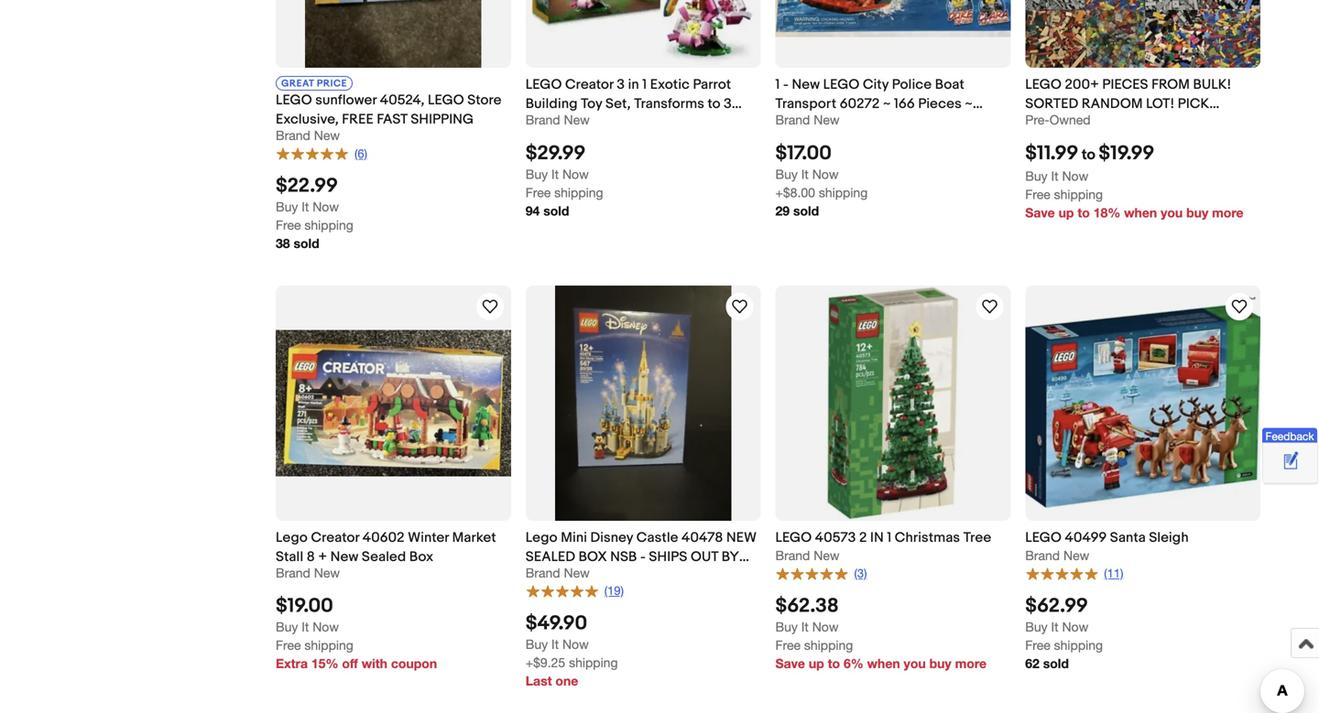 Task type: vqa. For each thing, say whether or not it's contained in the screenshot.
Product associated with Product Identifiers
no



Task type: locate. For each thing, give the bounding box(es) containing it.
sealed
[[526, 549, 576, 566]]

buy inside $17.00 buy it now +$8.00 shipping 29 sold
[[776, 167, 798, 182]]

0 horizontal spatial more
[[955, 657, 987, 672]]

1 for 40573
[[887, 530, 892, 547]]

free up 38
[[276, 218, 301, 233]]

0 horizontal spatial buy
[[930, 657, 952, 672]]

buy down $19.00
[[276, 620, 298, 635]]

now inside $22.99 buy it now free shipping 38 sold
[[313, 200, 339, 215]]

creator for new
[[311, 530, 359, 547]]

pieces
[[919, 96, 962, 112]]

brand up the $29.99
[[526, 112, 560, 128]]

to inside lego creator 3 in 1 exotic parrot building toy set, transforms to 3 animal
[[708, 96, 721, 112]]

buy inside $19.00 buy it now free shipping extra 15% off with coupon
[[276, 620, 298, 635]]

free down "$62.38"
[[776, 638, 801, 653]]

fast
[[377, 111, 408, 128]]

it up +$8.00
[[802, 167, 809, 182]]

lego up "building"
[[526, 77, 562, 93]]

sold down +$8.00
[[794, 203, 819, 218]]

lego sunflower 40524, lego store exclusive, free fast shipping heading
[[276, 92, 502, 128]]

1
[[643, 77, 647, 93], [776, 77, 780, 93], [887, 530, 892, 547]]

1 ~ from the left
[[883, 96, 891, 112]]

lego sunflower 40524, lego store exclusive, free fast shipping link
[[276, 91, 511, 128]]

new up by
[[727, 530, 757, 547]]

free
[[526, 185, 551, 200], [1026, 187, 1051, 202], [276, 218, 301, 233], [776, 638, 801, 653], [1026, 638, 1051, 653], [276, 638, 301, 654]]

lego creator 3 in 1 exotic parrot building toy set, transforms to 3 animal
[[526, 77, 732, 132]]

+
[[318, 549, 327, 566]]

brand up the (11) link
[[1026, 548, 1060, 564]]

lego up stall
[[276, 530, 308, 547]]

feedback
[[1266, 430, 1315, 443]]

buy down the $29.99
[[526, 167, 548, 182]]

lego 200+ pieces from bulk! sorted random lot! pick color !    - new inventory - heading
[[1026, 77, 1232, 132]]

1 right in
[[643, 77, 647, 93]]

$29.99 buy it now free shipping 94 sold
[[526, 141, 603, 218]]

building
[[526, 96, 578, 112]]

sold right 38
[[294, 236, 320, 251]]

new
[[1093, 115, 1124, 132], [727, 530, 757, 547]]

2 ~ from the left
[[965, 96, 973, 112]]

- right nsb on the left
[[640, 549, 646, 566]]

$22.99 buy it now free shipping 38 sold
[[276, 174, 354, 251]]

0 horizontal spatial save
[[776, 657, 805, 672]]

buy right 18%
[[1187, 205, 1209, 220]]

shipping inside $17.00 buy it now +$8.00 shipping 29 sold
[[819, 185, 868, 200]]

new up the $29.99
[[564, 112, 590, 128]]

1 horizontal spatial buy
[[1187, 205, 1209, 220]]

now down the $29.99
[[563, 167, 589, 182]]

lego sunflower 40524, lego store exclusive, free fast shipping image
[[305, 0, 482, 68]]

(11) link
[[1026, 566, 1124, 582]]

1 inside lego creator 3 in 1 exotic parrot building toy set, transforms to 3 animal
[[643, 77, 647, 93]]

factory
[[776, 115, 823, 132]]

1 horizontal spatial up
[[1059, 205, 1074, 220]]

now for $62.38
[[813, 620, 839, 635]]

1 for creator
[[643, 77, 647, 93]]

more inside $11.99 to $19.99 buy it now free shipping save up to 18% when you buy more
[[1212, 205, 1244, 220]]

1 - new lego city police boat transport 60272 ~ 166 pieces ~ factory sealed heading
[[776, 77, 983, 132]]

-
[[783, 77, 789, 93], [1085, 115, 1090, 132], [1206, 115, 1212, 132], [640, 549, 646, 566]]

by
[[722, 549, 739, 566]]

brand new up (19) "link"
[[526, 566, 590, 581]]

buy inside "$62.38 buy it now free shipping save up to 6% when you buy more"
[[776, 620, 798, 635]]

up
[[1059, 205, 1074, 220], [809, 657, 824, 672]]

when inside "$62.38 buy it now free shipping save up to 6% when you buy more"
[[867, 657, 900, 672]]

it inside $22.99 buy it now free shipping 38 sold
[[302, 200, 309, 215]]

save down "$62.38"
[[776, 657, 805, 672]]

0 vertical spatial when
[[1125, 205, 1158, 220]]

it for $19.00
[[302, 620, 309, 635]]

exclusive,
[[276, 111, 339, 128]]

1 vertical spatial creator
[[311, 530, 359, 547]]

you right 6%
[[904, 657, 926, 672]]

shipping up 6%
[[804, 638, 853, 653]]

now down $11.99
[[1062, 168, 1089, 184]]

save inside "$62.38 buy it now free shipping save up to 6% when you buy more"
[[776, 657, 805, 672]]

it inside $49.90 buy it now +$9.25 shipping last one
[[552, 637, 559, 652]]

brand up (6) link
[[276, 128, 311, 143]]

lego creator 3 in 1 exotic parrot building toy set, transforms to 3 animal image
[[526, 0, 761, 68]]

$49.90
[[526, 612, 587, 636]]

shipping
[[555, 185, 603, 200], [819, 185, 868, 200], [1054, 187, 1103, 202], [305, 218, 354, 233], [804, 638, 853, 653], [1054, 638, 1103, 653], [305, 638, 354, 654], [569, 656, 618, 671]]

lego inside the lego creator 40602 winter market stall 8 + new sealed box brand new
[[276, 530, 308, 547]]

lego up sorted
[[1026, 77, 1062, 93]]

sold inside $62.99 buy it now free shipping 62 sold
[[1043, 657, 1069, 672]]

1 horizontal spatial 1
[[776, 77, 780, 93]]

it for $29.99
[[552, 167, 559, 182]]

- up transport
[[783, 77, 789, 93]]

$11.99
[[1026, 141, 1079, 165]]

0 vertical spatial 3
[[617, 77, 625, 93]]

shipping for $19.00
[[305, 638, 354, 654]]

now inside $49.90 buy it now +$9.25 shipping last one
[[563, 637, 589, 652]]

free down $11.99
[[1026, 187, 1051, 202]]

1 vertical spatial !
[[634, 569, 639, 585]]

brand up (19) "link"
[[526, 566, 560, 581]]

$62.99 buy it now free shipping 62 sold
[[1026, 595, 1103, 672]]

color
[[1026, 115, 1074, 132]]

shipping down the $29.99
[[555, 185, 603, 200]]

0 vertical spatial creator
[[565, 77, 614, 93]]

now inside $29.99 buy it now free shipping 94 sold
[[563, 167, 589, 182]]

0 horizontal spatial you
[[904, 657, 926, 672]]

buy down $11.99
[[1026, 168, 1048, 184]]

(3) link
[[776, 566, 867, 582]]

sold inside $29.99 buy it now free shipping 94 sold
[[544, 203, 569, 218]]

it for $49.90
[[552, 637, 559, 652]]

it inside $29.99 buy it now free shipping 94 sold
[[552, 167, 559, 182]]

sealed
[[826, 115, 871, 132], [362, 549, 406, 566]]

!
[[1077, 115, 1081, 132], [634, 569, 639, 585]]

buy inside $11.99 to $19.99 buy it now free shipping save up to 18% when you buy more
[[1187, 205, 1209, 220]]

1 vertical spatial when
[[867, 657, 900, 672]]

shipping inside $19.00 buy it now free shipping extra 15% off with coupon
[[305, 638, 354, 654]]

store
[[468, 92, 502, 109]]

(11)
[[1104, 567, 1124, 581]]

$19.00
[[276, 595, 333, 619]]

shipping for $62.38
[[804, 638, 853, 653]]

lego mini disney castle 40478 new sealed box nsb - ships out by saturday 12/16 ! image
[[555, 286, 732, 521]]

3 left in
[[617, 77, 625, 93]]

now inside "$62.38 buy it now free shipping save up to 6% when you buy more"
[[813, 620, 839, 635]]

market
[[452, 530, 496, 547]]

box
[[579, 549, 607, 566]]

lego mini disney castle 40478 new sealed box nsb - ships out by saturday 12/16 ! link
[[526, 529, 761, 585]]

- inside lego mini disney castle 40478 new sealed box nsb - ships out by saturday 12/16 !
[[640, 549, 646, 566]]

when right 18%
[[1125, 205, 1158, 220]]

lego 40499 santa sleigh heading
[[1026, 530, 1189, 547]]

free up 62
[[1026, 638, 1051, 653]]

to
[[708, 96, 721, 112], [1082, 146, 1096, 164], [1078, 205, 1090, 220], [828, 657, 840, 672]]

200+
[[1065, 77, 1100, 93]]

0 vertical spatial up
[[1059, 205, 1074, 220]]

now down $19.00
[[313, 620, 339, 635]]

it down the $29.99
[[552, 167, 559, 182]]

1 horizontal spatial ~
[[965, 96, 973, 112]]

transport
[[776, 96, 837, 112]]

pick
[[1178, 96, 1210, 112]]

lego creator 3 in 1 exotic parrot building toy set, transforms to 3 animal link
[[526, 75, 761, 132]]

now down $17.00
[[813, 167, 839, 182]]

it down $11.99
[[1052, 168, 1059, 184]]

random
[[1082, 96, 1143, 112]]

in
[[628, 77, 639, 93]]

boat
[[935, 77, 965, 93]]

disney
[[591, 530, 633, 547]]

buy inside $49.90 buy it now +$9.25 shipping last one
[[526, 637, 548, 652]]

0 horizontal spatial 1
[[643, 77, 647, 93]]

1 horizontal spatial save
[[1026, 205, 1055, 220]]

free up extra
[[276, 638, 301, 654]]

1 horizontal spatial new
[[1093, 115, 1124, 132]]

shipping for $29.99
[[555, 185, 603, 200]]

free inside $22.99 buy it now free shipping 38 sold
[[276, 218, 301, 233]]

0 horizontal spatial up
[[809, 657, 824, 672]]

with
[[362, 657, 388, 672]]

it inside $62.99 buy it now free shipping 62 sold
[[1052, 620, 1059, 635]]

buy inside $62.99 buy it now free shipping 62 sold
[[1026, 620, 1048, 635]]

0 horizontal spatial creator
[[311, 530, 359, 547]]

now for $62.99
[[1062, 620, 1089, 635]]

$49.90 buy it now +$9.25 shipping last one
[[526, 612, 618, 689]]

creator up toy
[[565, 77, 614, 93]]

1 inside lego 40573 2 in 1 christmas tree brand new
[[887, 530, 892, 547]]

lego inside lego mini disney castle 40478 new sealed box nsb - ships out by saturday 12/16 !
[[526, 530, 558, 547]]

3
[[617, 77, 625, 93], [724, 96, 732, 112]]

~ left 166
[[883, 96, 891, 112]]

$29.99
[[526, 141, 586, 165]]

when right 6%
[[867, 657, 900, 672]]

(6)
[[355, 146, 367, 161]]

0 vertical spatial new
[[1093, 115, 1124, 132]]

to right $11.99
[[1082, 146, 1096, 164]]

free inside $29.99 buy it now free shipping 94 sold
[[526, 185, 551, 200]]

now down $22.99
[[313, 200, 339, 215]]

lego 200+ pieces from bulk! sorted random lot! pick color !    - new inventory - link
[[1026, 75, 1261, 132]]

shipping inside $49.90 buy it now +$9.25 shipping last one
[[569, 656, 618, 671]]

sold
[[544, 203, 569, 218], [794, 203, 819, 218], [294, 236, 320, 251], [1043, 657, 1069, 672]]

lego left the 40499 at right
[[1026, 530, 1062, 547]]

inventory
[[1127, 115, 1203, 132]]

1 vertical spatial save
[[776, 657, 805, 672]]

sold for $62.99
[[1043, 657, 1069, 672]]

sold for $22.99
[[294, 236, 320, 251]]

box
[[409, 549, 434, 566]]

set,
[[606, 96, 631, 112]]

shipping inside $11.99 to $19.99 buy it now free shipping save up to 18% when you buy more
[[1054, 187, 1103, 202]]

you inside "$62.38 buy it now free shipping save up to 6% when you buy more"
[[904, 657, 926, 672]]

brand left +
[[276, 566, 311, 581]]

+$9.25
[[526, 656, 566, 671]]

it down "$62.38"
[[802, 620, 809, 635]]

0 horizontal spatial sealed
[[362, 549, 406, 566]]

brand new up $17.00
[[776, 112, 840, 128]]

$19.00 buy it now free shipping extra 15% off with coupon
[[276, 595, 437, 672]]

free for $62.99
[[1026, 638, 1051, 653]]

1 - new lego city police boat transport 60272 ~ 166 pieces ~ factory sealed link
[[776, 75, 1011, 132]]

sunflower
[[315, 92, 377, 109]]

0 vertical spatial sealed
[[826, 115, 871, 132]]

lego inside lego 40499 santa sleigh brand new
[[1026, 530, 1062, 547]]

1 vertical spatial more
[[955, 657, 987, 672]]

0 horizontal spatial new
[[727, 530, 757, 547]]

to left 6%
[[828, 657, 840, 672]]

up left 6%
[[809, 657, 824, 672]]

creator inside lego creator 3 in 1 exotic parrot building toy set, transforms to 3 animal
[[565, 77, 614, 93]]

buy for $19.00
[[276, 620, 298, 635]]

sold right 62
[[1043, 657, 1069, 672]]

buy down $22.99
[[276, 200, 298, 215]]

shipping inside $29.99 buy it now free shipping 94 sold
[[555, 185, 603, 200]]

now down $49.90
[[563, 637, 589, 652]]

now inside $19.00 buy it now free shipping extra 15% off with coupon
[[313, 620, 339, 635]]

shipping right +$8.00
[[819, 185, 868, 200]]

1 vertical spatial 3
[[724, 96, 732, 112]]

lego left the 40573
[[776, 530, 812, 547]]

shipping up 15%
[[305, 638, 354, 654]]

! right 12/16
[[634, 569, 639, 585]]

buy down "$62.38"
[[776, 620, 798, 635]]

shipping for $22.99
[[305, 218, 354, 233]]

new up (6) link
[[314, 128, 340, 143]]

free inside $19.00 buy it now free shipping extra 15% off with coupon
[[276, 638, 301, 654]]

up left 18%
[[1059, 205, 1074, 220]]

extra
[[276, 657, 308, 672]]

save inside $11.99 to $19.99 buy it now free shipping save up to 18% when you buy more
[[1026, 205, 1055, 220]]

shipping for $62.99
[[1054, 638, 1103, 653]]

now down $62.99
[[1062, 620, 1089, 635]]

buy for $29.99
[[526, 167, 548, 182]]

sold inside $22.99 buy it now free shipping 38 sold
[[294, 236, 320, 251]]

buy inside $29.99 buy it now free shipping 94 sold
[[526, 167, 548, 182]]

buy up "+$9.25"
[[526, 637, 548, 652]]

buy for $62.38
[[776, 620, 798, 635]]

sealed down 40602
[[362, 549, 406, 566]]

- down random
[[1085, 115, 1090, 132]]

lego up sealed
[[526, 530, 558, 547]]

0 vertical spatial buy
[[1187, 205, 1209, 220]]

1 horizontal spatial creator
[[565, 77, 614, 93]]

3 down the parrot
[[724, 96, 732, 112]]

1 horizontal spatial you
[[1161, 205, 1183, 220]]

2 lego from the left
[[526, 530, 558, 547]]

shipping inside "$62.38 buy it now free shipping save up to 6% when you buy more"
[[804, 638, 853, 653]]

1 vertical spatial new
[[727, 530, 757, 547]]

0 vertical spatial save
[[1026, 205, 1055, 220]]

it up "+$9.25"
[[552, 637, 559, 652]]

1 horizontal spatial sealed
[[826, 115, 871, 132]]

brand inside lego 40573 2 in 1 christmas tree brand new
[[776, 548, 810, 564]]

new up the (11) link
[[1064, 548, 1090, 564]]

brand up (3) link
[[776, 548, 810, 564]]

sold inside $17.00 buy it now +$8.00 shipping 29 sold
[[794, 203, 819, 218]]

0 vertical spatial more
[[1212, 205, 1244, 220]]

free
[[342, 111, 374, 128]]

15%
[[311, 657, 339, 672]]

free inside $62.99 buy it now free shipping 62 sold
[[1026, 638, 1051, 653]]

it for $62.99
[[1052, 620, 1059, 635]]

1 vertical spatial buy
[[930, 657, 952, 672]]

creator for toy
[[565, 77, 614, 93]]

lego up 60272
[[824, 77, 860, 93]]

shipping down $62.99
[[1054, 638, 1103, 653]]

watch lego 40499 santa sleigh image
[[1229, 296, 1251, 318]]

buy for $17.00
[[776, 167, 798, 182]]

to down the parrot
[[708, 96, 721, 112]]

1 vertical spatial you
[[904, 657, 926, 672]]

lego 200+ pieces from bulk! sorted random lot! pick color !    - new inventory - image
[[1026, 0, 1261, 68]]

it inside $17.00 buy it now +$8.00 shipping 29 sold
[[802, 167, 809, 182]]

40602
[[363, 530, 405, 547]]

creator up +
[[311, 530, 359, 547]]

free up 94
[[526, 185, 551, 200]]

1 up transport
[[776, 77, 780, 93]]

1 horizontal spatial lego
[[526, 530, 558, 547]]

watch lego mini disney castle 40478 new sealed box nsb - ships out by saturday 12/16 ! image
[[729, 296, 751, 318]]

29
[[776, 203, 790, 218]]

brand new
[[526, 112, 590, 128], [776, 112, 840, 128], [526, 566, 590, 581]]

when
[[1125, 205, 1158, 220], [867, 657, 900, 672]]

buy inside $22.99 buy it now free shipping 38 sold
[[276, 200, 298, 215]]

nsb
[[611, 549, 637, 566]]

sold right 94
[[544, 203, 569, 218]]

shipping inside $62.99 buy it now free shipping 62 sold
[[1054, 638, 1103, 653]]

pre-owned
[[1026, 112, 1091, 128]]

now down "$62.38"
[[813, 620, 839, 635]]

shipping up 18%
[[1054, 187, 1103, 202]]

0 horizontal spatial lego
[[276, 530, 308, 547]]

1 horizontal spatial when
[[1125, 205, 1158, 220]]

more
[[1212, 205, 1244, 220], [955, 657, 987, 672]]

1 horizontal spatial more
[[1212, 205, 1244, 220]]

out
[[691, 549, 719, 566]]

(19) link
[[526, 583, 624, 599]]

new down random
[[1093, 115, 1124, 132]]

sealed down 60272
[[826, 115, 871, 132]]

1 vertical spatial up
[[809, 657, 824, 672]]

1 lego from the left
[[276, 530, 308, 547]]

1 horizontal spatial 3
[[724, 96, 732, 112]]

now inside $17.00 buy it now +$8.00 shipping 29 sold
[[813, 167, 839, 182]]

brand inside great price lego sunflower 40524, lego store exclusive, free fast shipping brand new
[[276, 128, 311, 143]]

shipping up one
[[569, 656, 618, 671]]

it down $62.99
[[1052, 620, 1059, 635]]

shipping inside $22.99 buy it now free shipping 38 sold
[[305, 218, 354, 233]]

free inside "$62.38 buy it now free shipping save up to 6% when you buy more"
[[776, 638, 801, 653]]

0 vertical spatial you
[[1161, 205, 1183, 220]]

0 horizontal spatial ~
[[883, 96, 891, 112]]

save down $11.99
[[1026, 205, 1055, 220]]

shipping down $22.99
[[305, 218, 354, 233]]

1 vertical spatial sealed
[[362, 549, 406, 566]]

buy down $62.99
[[1026, 620, 1048, 635]]

6%
[[844, 657, 864, 672]]

now inside $11.99 to $19.99 buy it now free shipping save up to 18% when you buy more
[[1062, 168, 1089, 184]]

! right color
[[1077, 115, 1081, 132]]

ships
[[649, 549, 688, 566]]

1 horizontal spatial !
[[1077, 115, 1081, 132]]

new up $19.00
[[314, 566, 340, 581]]

sold for $17.00
[[794, 203, 819, 218]]

it down $22.99
[[302, 200, 309, 215]]

~ right pieces
[[965, 96, 973, 112]]

$62.38
[[776, 595, 839, 619]]

0 horizontal spatial when
[[867, 657, 900, 672]]

0 horizontal spatial !
[[634, 569, 639, 585]]

watch lego 40573 2 in 1 christmas tree image
[[979, 296, 1001, 318]]

buy right 6%
[[930, 657, 952, 672]]

tree
[[964, 530, 992, 547]]

0 vertical spatial !
[[1077, 115, 1081, 132]]

brand up $17.00
[[776, 112, 810, 128]]

1 - new lego city police boat transport 60272 ~ 166 pieces ~ factory sealed image
[[776, 0, 1011, 37]]

it inside "$62.38 buy it now free shipping save up to 6% when you buy more"
[[802, 620, 809, 635]]

(19)
[[605, 584, 624, 598]]

new up transport
[[792, 77, 820, 93]]

new right +
[[331, 549, 359, 566]]

new left 60272
[[814, 112, 840, 128]]

it inside $19.00 buy it now free shipping extra 15% off with coupon
[[302, 620, 309, 635]]

lego mini disney castle 40478 new sealed box nsb - ships out by saturday 12/16 ! heading
[[526, 530, 757, 585]]

creator inside the lego creator 40602 winter market stall 8 + new sealed box brand new
[[311, 530, 359, 547]]

now inside $62.99 buy it now free shipping 62 sold
[[1062, 620, 1089, 635]]

lego creator 3 in 1 exotic parrot building toy set, transforms to 3 animal heading
[[526, 77, 742, 132]]

it down $19.00
[[302, 620, 309, 635]]

2 horizontal spatial 1
[[887, 530, 892, 547]]

brand new up the $29.99
[[526, 112, 590, 128]]

you right 18%
[[1161, 205, 1183, 220]]



Task type: describe. For each thing, give the bounding box(es) containing it.
buy inside $11.99 to $19.99 buy it now free shipping save up to 18% when you buy more
[[1026, 168, 1048, 184]]

it for $22.99
[[302, 200, 309, 215]]

lego creator 40602 winter market stall 8 + new sealed box heading
[[276, 530, 496, 566]]

lego for lego creator 40602 winter market stall 8 + new sealed box brand new
[[276, 530, 308, 547]]

saturday
[[526, 569, 596, 585]]

up inside $11.99 to $19.99 buy it now free shipping save up to 18% when you buy more
[[1059, 205, 1074, 220]]

free for $62.38
[[776, 638, 801, 653]]

$62.99
[[1026, 595, 1089, 619]]

shipping for $49.90
[[569, 656, 618, 671]]

buy inside "$62.38 buy it now free shipping save up to 6% when you buy more"
[[930, 657, 952, 672]]

bulk!
[[1194, 77, 1232, 93]]

lego creator 40602 winter market stall 8 + new sealed box image
[[276, 330, 511, 477]]

owned
[[1050, 112, 1091, 128]]

now for $22.99
[[313, 200, 339, 215]]

when inside $11.99 to $19.99 buy it now free shipping save up to 18% when you buy more
[[1125, 205, 1158, 220]]

free for $22.99
[[276, 218, 301, 233]]

brand new for $17.00
[[776, 112, 840, 128]]

40573
[[815, 530, 856, 547]]

to left 18%
[[1078, 205, 1090, 220]]

great
[[281, 78, 314, 90]]

12/16
[[599, 569, 631, 585]]

lego 40573 2 in 1 christmas tree image
[[776, 286, 1011, 521]]

exotic
[[650, 77, 690, 93]]

to inside "$62.38 buy it now free shipping save up to 6% when you buy more"
[[828, 657, 840, 672]]

more inside "$62.38 buy it now free shipping save up to 6% when you buy more"
[[955, 657, 987, 672]]

! inside lego mini disney castle 40478 new sealed box nsb - ships out by saturday 12/16 !
[[634, 569, 639, 585]]

$11.99 to $19.99 buy it now free shipping save up to 18% when you buy more
[[1026, 141, 1244, 220]]

lego creator 40602 winter market stall 8 + new sealed box link
[[276, 529, 511, 566]]

brand new for $29.99
[[526, 112, 590, 128]]

watch lego creator 40602 winter market stall 8 + new sealed box image
[[479, 296, 501, 318]]

great price lego sunflower 40524, lego store exclusive, free fast shipping brand new
[[276, 78, 502, 143]]

0 horizontal spatial 3
[[617, 77, 625, 93]]

new up (19) "link"
[[564, 566, 590, 581]]

lot!
[[1146, 96, 1175, 112]]

(3)
[[855, 567, 867, 581]]

off
[[342, 657, 358, 672]]

$17.00
[[776, 141, 832, 165]]

lego creator 40602 winter market stall 8 + new sealed box brand new
[[276, 530, 496, 581]]

it for $62.38
[[802, 620, 809, 635]]

now for $19.00
[[313, 620, 339, 635]]

166
[[894, 96, 915, 112]]

great price button
[[276, 75, 353, 91]]

christmas
[[895, 530, 961, 547]]

you inside $11.99 to $19.99 buy it now free shipping save up to 18% when you buy more
[[1161, 205, 1183, 220]]

free for $19.00
[[276, 638, 301, 654]]

new inside lego 200+ pieces from bulk! sorted random lot! pick color !    - new inventory -
[[1093, 115, 1124, 132]]

from
[[1152, 77, 1190, 93]]

+$8.00
[[776, 185, 815, 200]]

lego inside lego 40573 2 in 1 christmas tree brand new
[[776, 530, 812, 547]]

8
[[307, 549, 315, 566]]

animal
[[526, 115, 569, 132]]

now for $49.90
[[563, 637, 589, 652]]

now for $17.00
[[813, 167, 839, 182]]

new inside lego 40573 2 in 1 christmas tree brand new
[[814, 548, 840, 564]]

new inside lego 40499 santa sleigh brand new
[[1064, 548, 1090, 564]]

62
[[1026, 657, 1040, 672]]

sold for $29.99
[[544, 203, 569, 218]]

brand inside lego 40499 santa sleigh brand new
[[1026, 548, 1060, 564]]

coupon
[[391, 657, 437, 672]]

sealed inside the lego creator 40602 winter market stall 8 + new sealed box brand new
[[362, 549, 406, 566]]

it for $17.00
[[802, 167, 809, 182]]

lego 200+ pieces from bulk! sorted random lot! pick color !    - new inventory -
[[1026, 77, 1232, 132]]

transforms
[[634, 96, 705, 112]]

(6) link
[[276, 145, 367, 161]]

pre-
[[1026, 112, 1050, 128]]

lego 40573 2 in 1 christmas tree brand new
[[776, 530, 992, 564]]

parrot
[[693, 77, 732, 93]]

buy for $62.99
[[1026, 620, 1048, 635]]

buy for $22.99
[[276, 200, 298, 215]]

new inside great price lego sunflower 40524, lego store exclusive, free fast shipping brand new
[[314, 128, 340, 143]]

40524,
[[380, 92, 425, 109]]

lego 40499 santa sleigh image
[[1026, 297, 1261, 510]]

price
[[317, 78, 347, 90]]

new inside the 1 - new lego city police boat transport 60272 ~ 166 pieces ~ factory sealed
[[792, 77, 820, 93]]

stall
[[276, 549, 304, 566]]

lego 40573 2 in 1 christmas tree heading
[[776, 530, 992, 547]]

- inside the 1 - new lego city police boat transport 60272 ~ 166 pieces ~ factory sealed
[[783, 77, 789, 93]]

18%
[[1094, 205, 1121, 220]]

castle
[[637, 530, 679, 547]]

! inside lego 200+ pieces from bulk! sorted random lot! pick color !    - new inventory -
[[1077, 115, 1081, 132]]

city
[[863, 77, 889, 93]]

lego 40499 santa sleigh link
[[1026, 529, 1261, 548]]

40499
[[1065, 530, 1107, 547]]

in
[[871, 530, 884, 547]]

60272
[[840, 96, 880, 112]]

shipping
[[411, 111, 474, 128]]

buy for $49.90
[[526, 637, 548, 652]]

lego inside lego creator 3 in 1 exotic parrot building toy set, transforms to 3 animal
[[526, 77, 562, 93]]

40478
[[682, 530, 723, 547]]

sleigh
[[1149, 530, 1189, 547]]

$19.99
[[1099, 141, 1155, 165]]

lego up shipping
[[428, 92, 464, 109]]

lego inside the 1 - new lego city police boat transport 60272 ~ 166 pieces ~ factory sealed
[[824, 77, 860, 93]]

sealed inside the 1 - new lego city police boat transport 60272 ~ 166 pieces ~ factory sealed
[[826, 115, 871, 132]]

pieces
[[1103, 77, 1149, 93]]

- down pick
[[1206, 115, 1212, 132]]

shipping for $17.00
[[819, 185, 868, 200]]

new inside lego mini disney castle 40478 new sealed box nsb - ships out by saturday 12/16 !
[[727, 530, 757, 547]]

last
[[526, 674, 552, 689]]

up inside "$62.38 buy it now free shipping save up to 6% when you buy more"
[[809, 657, 824, 672]]

police
[[892, 77, 932, 93]]

brand inside the lego creator 40602 winter market stall 8 + new sealed box brand new
[[276, 566, 311, 581]]

winter
[[408, 530, 449, 547]]

lego 40573 2 in 1 christmas tree link
[[776, 529, 1011, 548]]

free inside $11.99 to $19.99 buy it now free shipping save up to 18% when you buy more
[[1026, 187, 1051, 202]]

one
[[556, 674, 579, 689]]

mini
[[561, 530, 587, 547]]

toy
[[581, 96, 602, 112]]

1 inside the 1 - new lego city police boat transport 60272 ~ 166 pieces ~ factory sealed
[[776, 77, 780, 93]]

lego down great
[[276, 92, 312, 109]]

now for $29.99
[[563, 167, 589, 182]]

it inside $11.99 to $19.99 buy it now free shipping save up to 18% when you buy more
[[1052, 168, 1059, 184]]

free for $29.99
[[526, 185, 551, 200]]

lego inside lego 200+ pieces from bulk! sorted random lot! pick color !    - new inventory -
[[1026, 77, 1062, 93]]

$22.99
[[276, 174, 338, 198]]

lego for lego mini disney castle 40478 new sealed box nsb - ships out by saturday 12/16 !
[[526, 530, 558, 547]]

94
[[526, 203, 540, 218]]

sorted
[[1026, 96, 1079, 112]]



